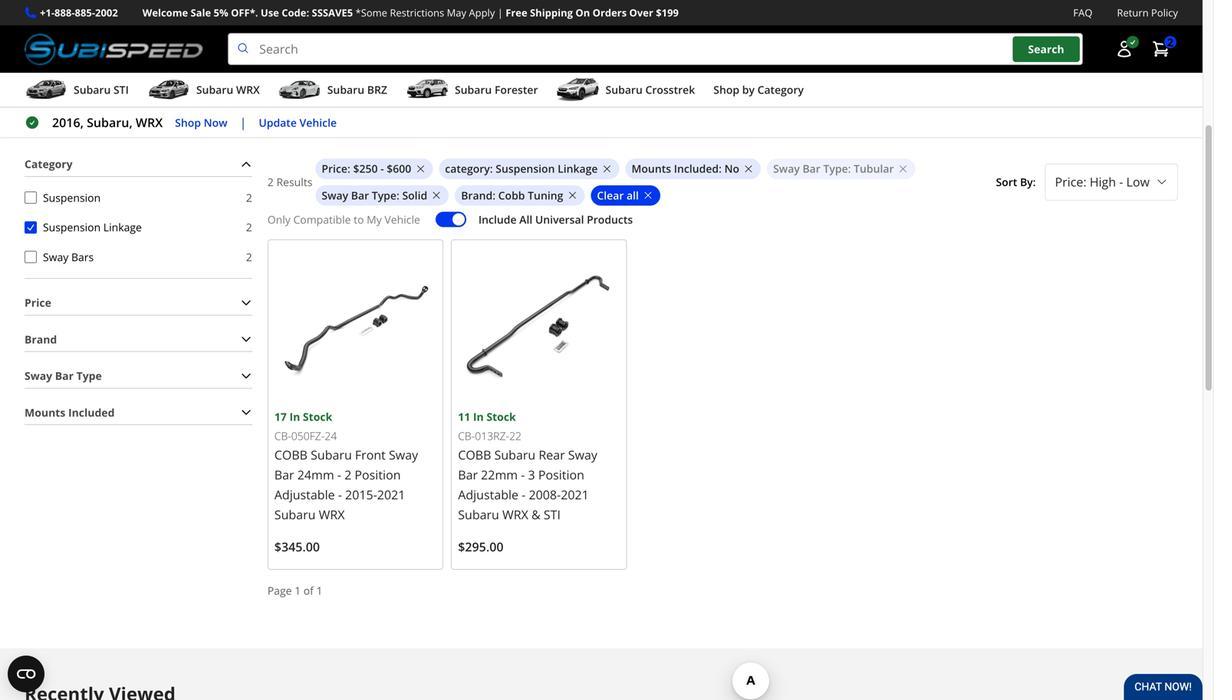 Task type: locate. For each thing, give the bounding box(es) containing it.
subaru left forester
[[455, 83, 492, 97]]

2016, subaru, wrx
[[52, 114, 163, 131]]

cobb down 050fz-
[[274, 447, 308, 464]]

in right '11'
[[473, 410, 484, 424]]

subaru forester button
[[406, 76, 538, 107]]

+1-888-885-2002
[[40, 6, 118, 20]]

in
[[289, 410, 300, 424], [473, 410, 484, 424]]

suspension up brand : cobb tuning
[[496, 161, 555, 176]]

0 horizontal spatial included
[[68, 406, 115, 420]]

free
[[506, 6, 527, 20]]

0 vertical spatial included
[[674, 161, 719, 176]]

1
[[295, 584, 301, 599], [316, 584, 323, 599]]

a subaru forester thumbnail image image
[[406, 78, 449, 101]]

lights
[[815, 72, 844, 86]]

sway for sway bar type : tubular
[[773, 161, 800, 176]]

type for solid
[[372, 188, 396, 203]]

0 horizontal spatial type
[[76, 369, 102, 383]]

1 horizontal spatial category
[[445, 161, 490, 176]]

subaru,
[[87, 114, 132, 131]]

subaru wrx
[[196, 83, 260, 97]]

now
[[204, 115, 227, 130]]

of
[[304, 584, 314, 599]]

mounts for mounts included
[[25, 406, 65, 420]]

price: $250 - $600
[[322, 161, 411, 176]]

1 horizontal spatial included
[[674, 161, 719, 176]]

1 horizontal spatial &
[[532, 507, 540, 523]]

1 horizontal spatial brand
[[461, 188, 493, 203]]

1 vertical spatial mounts
[[25, 406, 65, 420]]

brand : cobb tuning
[[461, 188, 563, 203]]

front
[[505, 72, 530, 86], [355, 447, 386, 464]]

cb- for cobb subaru rear sway bar 22mm - 3 position adjustable  - 2008-2021 subaru wrx & sti
[[458, 429, 475, 444]]

0 vertical spatial brand
[[461, 188, 493, 203]]

in for cobb subaru rear sway bar 22mm - 3 position adjustable  - 2008-2021 subaru wrx & sti
[[473, 410, 484, 424]]

885-
[[75, 6, 95, 20]]

0 horizontal spatial brand
[[25, 332, 57, 347]]

1 horizontal spatial cb-
[[458, 429, 475, 444]]

included inside dropdown button
[[68, 406, 115, 420]]

1 horizontal spatial shop
[[713, 83, 739, 97]]

spoilers & wings
[[343, 72, 422, 86]]

bar up 'to'
[[351, 188, 369, 203]]

brand inside dropdown button
[[25, 332, 57, 347]]

& left wings in the top left of the page
[[384, 72, 391, 86]]

1 right of
[[316, 584, 323, 599]]

adjustable inside the 17 in stock cb-050fz-24 cobb subaru front sway bar 24mm - 2 position adjustable - 2015-2021 subaru wrx
[[274, 487, 335, 503]]

0 vertical spatial linkage
[[558, 161, 598, 176]]

wrx down 22mm
[[502, 507, 528, 523]]

0 horizontal spatial 2021
[[377, 487, 405, 503]]

888-
[[54, 6, 75, 20]]

1 vertical spatial front
[[355, 447, 386, 464]]

stock up 050fz-
[[303, 410, 332, 424]]

type up my
[[372, 188, 396, 203]]

sway for sway bars
[[43, 250, 69, 264]]

cobb inside the 17 in stock cb-050fz-24 cobb subaru front sway bar 24mm - 2 position adjustable - 2015-2021 subaru wrx
[[274, 447, 308, 464]]

front left "lips"
[[505, 72, 530, 86]]

open widget image
[[8, 657, 44, 693]]

2015-
[[345, 487, 377, 503]]

cobb
[[274, 447, 308, 464], [458, 447, 491, 464]]

1 horizontal spatial in
[[473, 410, 484, 424]]

1 horizontal spatial linkage
[[558, 161, 598, 176]]

1 2021 from the left
[[377, 487, 405, 503]]

suspension linkage
[[43, 220, 142, 235]]

1 vertical spatial linkage
[[103, 220, 142, 235]]

1 horizontal spatial vehicle
[[385, 212, 420, 227]]

vehicle
[[300, 115, 337, 130], [385, 212, 420, 227]]

my
[[367, 212, 382, 227]]

sway inside the 17 in stock cb-050fz-24 cobb subaru front sway bar 24mm - 2 position adjustable - 2015-2021 subaru wrx
[[389, 447, 418, 464]]

subaru left the 'brz'
[[327, 83, 364, 97]]

stock up 013rz-
[[487, 410, 516, 424]]

1 horizontal spatial position
[[538, 467, 584, 484]]

2 vertical spatial type
[[76, 369, 102, 383]]

1 vertical spatial brand
[[25, 332, 57, 347]]

2 button
[[1144, 34, 1178, 65]]

cb- inside the 17 in stock cb-050fz-24 cobb subaru front sway bar 24mm - 2 position adjustable - 2015-2021 subaru wrx
[[274, 429, 291, 444]]

2
[[1167, 35, 1173, 49], [268, 175, 274, 189], [246, 190, 252, 205], [246, 220, 252, 235], [246, 250, 252, 264], [344, 467, 351, 484]]

included left "no" at the right of page
[[674, 161, 719, 176]]

shop inside 'dropdown button'
[[713, 83, 739, 97]]

2 stock from the left
[[487, 410, 516, 424]]

1 cb- from the left
[[274, 429, 291, 444]]

- left 2008-
[[522, 487, 526, 503]]

shop
[[713, 83, 739, 97], [175, 115, 201, 130]]

mounts inside dropdown button
[[25, 406, 65, 420]]

stock inside the 17 in stock cb-050fz-24 cobb subaru front sway bar 24mm - 2 position adjustable - 2015-2021 subaru wrx
[[303, 410, 332, 424]]

injectors
[[228, 72, 269, 86]]

1 stock from the left
[[303, 410, 332, 424]]

2 2021 from the left
[[561, 487, 589, 503]]

brand for brand : cobb tuning
[[461, 188, 493, 203]]

:
[[490, 161, 493, 176], [719, 161, 722, 176], [848, 161, 851, 176], [396, 188, 399, 203], [493, 188, 495, 203]]

brand up include
[[461, 188, 493, 203]]

bar inside the 17 in stock cb-050fz-24 cobb subaru front sway bar 24mm - 2 position adjustable - 2015-2021 subaru wrx
[[274, 467, 294, 484]]

wings
[[394, 72, 422, 86]]

- right '$250'
[[380, 161, 384, 176]]

position inside the 17 in stock cb-050fz-24 cobb subaru front sway bar 24mm - 2 position adjustable - 2015-2021 subaru wrx
[[355, 467, 401, 484]]

mounts up all
[[632, 161, 671, 176]]

mounts included
[[25, 406, 115, 420]]

exhaust headers and manifolds image
[[608, 10, 740, 66]]

linkage up tuning
[[558, 161, 598, 176]]

position up 2015-
[[355, 467, 401, 484]]

cb- down 17
[[274, 429, 291, 444]]

0 vertical spatial type
[[823, 161, 848, 176]]

0 vertical spatial &
[[384, 72, 391, 86]]

1 vertical spatial &
[[532, 507, 540, 523]]

apply
[[469, 6, 495, 20]]

bar left tubular
[[803, 161, 821, 176]]

fog lights
[[796, 72, 844, 86]]

2 horizontal spatial type
[[823, 161, 848, 176]]

$600
[[387, 161, 411, 176]]

1 horizontal spatial type
[[372, 188, 396, 203]]

1 horizontal spatial adjustable
[[458, 487, 518, 503]]

sti
[[113, 83, 129, 97], [544, 507, 561, 523]]

0 horizontal spatial sti
[[113, 83, 129, 97]]

return policy link
[[1117, 5, 1178, 21]]

adjustable for 22mm
[[458, 487, 518, 503]]

return policy
[[1117, 6, 1178, 20]]

adjustable down "24mm" at the bottom left of the page
[[274, 487, 335, 503]]

lips
[[533, 72, 552, 86]]

brz
[[367, 83, 387, 97]]

Suspension button
[[25, 192, 37, 204]]

turbos
[[75, 72, 108, 86]]

0 horizontal spatial vehicle
[[300, 115, 337, 130]]

category up brand : cobb tuning
[[445, 161, 490, 176]]

0 vertical spatial mounts
[[632, 161, 671, 176]]

0 vertical spatial sti
[[113, 83, 129, 97]]

1 adjustable from the left
[[274, 487, 335, 503]]

subaru brz button
[[278, 76, 387, 107]]

1 in from the left
[[289, 410, 300, 424]]

subaru sti
[[74, 83, 129, 97]]

1 cobb from the left
[[274, 447, 308, 464]]

0 horizontal spatial &
[[384, 72, 391, 86]]

Select... button
[[1045, 164, 1178, 201]]

position down rear at the bottom
[[538, 467, 584, 484]]

vehicle down "subaru brz" dropdown button
[[300, 115, 337, 130]]

2002
[[95, 6, 118, 20]]

bars
[[71, 250, 94, 264]]

| left free
[[498, 6, 503, 20]]

2 cobb from the left
[[458, 447, 491, 464]]

vehicle inside button
[[300, 115, 337, 130]]

included for mounts included
[[68, 406, 115, 420]]

category inside 'dropdown button'
[[25, 157, 73, 171]]

solid
[[402, 188, 427, 203]]

wrx down "24mm" at the bottom left of the page
[[319, 507, 345, 523]]

suspension up suspension linkage
[[43, 190, 101, 205]]

no
[[724, 161, 739, 176]]

headers
[[664, 72, 704, 86]]

0 horizontal spatial in
[[289, 410, 300, 424]]

0 vertical spatial shop
[[713, 83, 739, 97]]

position inside 11 in stock cb-013rz-22 cobb subaru rear sway bar 22mm - 3 position adjustable  - 2008-2021 subaru wrx & sti
[[538, 467, 584, 484]]

page
[[268, 584, 292, 599]]

cobb inside 11 in stock cb-013rz-22 cobb subaru rear sway bar 22mm - 3 position adjustable  - 2008-2021 subaru wrx & sti
[[458, 447, 491, 464]]

in inside the 17 in stock cb-050fz-24 cobb subaru front sway bar 24mm - 2 position adjustable - 2015-2021 subaru wrx
[[289, 410, 300, 424]]

adjustable for 24mm
[[274, 487, 335, 503]]

2 position from the left
[[538, 467, 584, 484]]

1 vertical spatial suspension
[[43, 190, 101, 205]]

bar inside dropdown button
[[55, 369, 74, 383]]

2021 for 2008-
[[561, 487, 589, 503]]

suspension
[[496, 161, 555, 176], [43, 190, 101, 205], [43, 220, 101, 235]]

adjustable inside 11 in stock cb-013rz-22 cobb subaru rear sway bar 22mm - 3 position adjustable  - 2008-2021 subaru wrx & sti
[[458, 487, 518, 503]]

0 horizontal spatial 1
[[295, 584, 301, 599]]

subaru crosstrek button
[[556, 76, 695, 107]]

bar for sway bar type : solid
[[351, 188, 369, 203]]

vehicle down 'solid'
[[385, 212, 420, 227]]

sti right turbos
[[113, 83, 129, 97]]

cb-
[[274, 429, 291, 444], [458, 429, 475, 444]]

1 horizontal spatial sti
[[544, 507, 561, 523]]

category up suspension button
[[25, 157, 73, 171]]

brand down 'price'
[[25, 332, 57, 347]]

subispeed logo image
[[25, 33, 203, 65]]

sort
[[996, 175, 1017, 189]]

button image
[[1115, 40, 1134, 58]]

position for 2008-
[[538, 467, 584, 484]]

subaru inside dropdown button
[[455, 83, 492, 97]]

front lips
[[505, 72, 552, 86]]

position for 2015-
[[355, 467, 401, 484]]

0 horizontal spatial shop
[[175, 115, 201, 130]]

fuel injectors button
[[170, 9, 304, 104]]

sway
[[773, 161, 800, 176], [322, 188, 348, 203], [43, 250, 69, 264], [25, 369, 52, 383], [389, 447, 418, 464], [568, 447, 597, 464]]

1 horizontal spatial mounts
[[632, 161, 671, 176]]

& inside spoilers & wings button
[[384, 72, 391, 86]]

050fz-
[[291, 429, 325, 444]]

0 horizontal spatial front
[[355, 447, 386, 464]]

0 horizontal spatial adjustable
[[274, 487, 335, 503]]

shop left by
[[713, 83, 739, 97]]

2 vertical spatial suspension
[[43, 220, 101, 235]]

: left 'solid'
[[396, 188, 399, 203]]

0 horizontal spatial mounts
[[25, 406, 65, 420]]

code:
[[282, 6, 309, 20]]

category : suspension linkage
[[445, 161, 598, 176]]

type up mounts included
[[76, 369, 102, 383]]

1 vertical spatial shop
[[175, 115, 201, 130]]

1 position from the left
[[355, 467, 401, 484]]

1 horizontal spatial cobb
[[458, 447, 491, 464]]

1 vertical spatial |
[[240, 114, 246, 131]]

linkage
[[558, 161, 598, 176], [103, 220, 142, 235]]

2021 inside 11 in stock cb-013rz-22 cobb subaru rear sway bar 22mm - 3 position adjustable  - 2008-2021 subaru wrx & sti
[[561, 487, 589, 503]]

17 in stock cb-050fz-24 cobb subaru front sway bar 24mm - 2 position adjustable - 2015-2021 subaru wrx
[[274, 410, 418, 523]]

*some
[[356, 6, 387, 20]]

front inside the 17 in stock cb-050fz-24 cobb subaru front sway bar 24mm - 2 position adjustable - 2015-2021 subaru wrx
[[355, 447, 386, 464]]

search
[[1028, 42, 1064, 56]]

1 horizontal spatial 2021
[[561, 487, 589, 503]]

cobb down 013rz-
[[458, 447, 491, 464]]

a subaru wrx thumbnail image image
[[147, 78, 190, 101]]

0 horizontal spatial cobb
[[274, 447, 308, 464]]

sway for sway bar type : solid
[[322, 188, 348, 203]]

1 horizontal spatial stock
[[487, 410, 516, 424]]

cb- inside 11 in stock cb-013rz-22 cobb subaru rear sway bar 22mm - 3 position adjustable  - 2008-2021 subaru wrx & sti
[[458, 429, 475, 444]]

type left tubular
[[823, 161, 848, 176]]

suspension up sway bars
[[43, 220, 101, 235]]

0 horizontal spatial category
[[25, 157, 73, 171]]

stock inside 11 in stock cb-013rz-22 cobb subaru rear sway bar 22mm - 3 position adjustable  - 2008-2021 subaru wrx & sti
[[487, 410, 516, 424]]

fog
[[796, 72, 813, 86]]

stock
[[303, 410, 332, 424], [487, 410, 516, 424]]

wrx inside dropdown button
[[236, 83, 260, 97]]

1 horizontal spatial 1
[[316, 584, 323, 599]]

1 vertical spatial included
[[68, 406, 115, 420]]

mounts
[[632, 161, 671, 176], [25, 406, 65, 420]]

stock for rear
[[487, 410, 516, 424]]

shop left now
[[175, 115, 201, 130]]

& down 2008-
[[532, 507, 540, 523]]

over
[[629, 6, 653, 20]]

adjustable down 22mm
[[458, 487, 518, 503]]

cb- down '11'
[[458, 429, 475, 444]]

a subaru brz thumbnail image image
[[278, 78, 321, 101]]

subaru up $295.00
[[458, 507, 499, 523]]

subaru down 24
[[311, 447, 352, 464]]

sti down 2008-
[[544, 507, 561, 523]]

0 horizontal spatial linkage
[[103, 220, 142, 235]]

price
[[25, 296, 51, 310]]

cobb
[[498, 188, 525, 203]]

1 horizontal spatial front
[[505, 72, 530, 86]]

-
[[380, 161, 384, 176], [337, 467, 341, 484], [521, 467, 525, 484], [338, 487, 342, 503], [522, 487, 526, 503]]

0 horizontal spatial position
[[355, 467, 401, 484]]

may
[[447, 6, 466, 20]]

1 vertical spatial type
[[372, 188, 396, 203]]

1 vertical spatial sti
[[544, 507, 561, 523]]

category for category
[[25, 157, 73, 171]]

subaru up 2016, subaru, wrx
[[74, 83, 111, 97]]

2 adjustable from the left
[[458, 487, 518, 503]]

cobb for 22mm
[[458, 447, 491, 464]]

category for category : suspension linkage
[[445, 161, 490, 176]]

- right "24mm" at the bottom left of the page
[[337, 467, 341, 484]]

wrx right fuel
[[236, 83, 260, 97]]

+1-
[[40, 6, 54, 20]]

type inside sway bar type dropdown button
[[76, 369, 102, 383]]

fuel
[[205, 72, 225, 86]]

bar left 22mm
[[458, 467, 478, 484]]

suspension for suspension linkage
[[43, 220, 101, 235]]

included down "sway bar type" at the left bottom
[[68, 406, 115, 420]]

sway bar type : tubular
[[773, 161, 894, 176]]

category
[[25, 157, 73, 171], [445, 161, 490, 176]]

bar left "24mm" at the bottom left of the page
[[274, 467, 294, 484]]

bar up mounts included
[[55, 369, 74, 383]]

in inside 11 in stock cb-013rz-22 cobb subaru rear sway bar 22mm - 3 position adjustable  - 2008-2021 subaru wrx & sti
[[473, 410, 484, 424]]

shop now link
[[175, 114, 227, 132]]

2 cb- from the left
[[458, 429, 475, 444]]

front up 2015-
[[355, 447, 386, 464]]

type for tubular
[[823, 161, 848, 176]]

| right now
[[240, 114, 246, 131]]

Sway Bars button
[[25, 251, 37, 264]]

0 vertical spatial front
[[505, 72, 530, 86]]

2021 inside the 17 in stock cb-050fz-24 cobb subaru front sway bar 24mm - 2 position adjustable - 2015-2021 subaru wrx
[[377, 487, 405, 503]]

0 vertical spatial suspension
[[496, 161, 555, 176]]

0 vertical spatial |
[[498, 6, 503, 20]]

1 left of
[[295, 584, 301, 599]]

0 vertical spatial vehicle
[[300, 115, 337, 130]]

0 horizontal spatial stock
[[303, 410, 332, 424]]

in right 17
[[289, 410, 300, 424]]

sway inside dropdown button
[[25, 369, 52, 383]]

mounts down "sway bar type" at the left bottom
[[25, 406, 65, 420]]

0 horizontal spatial cb-
[[274, 429, 291, 444]]

universal
[[535, 212, 584, 227]]

2 in from the left
[[473, 410, 484, 424]]

linkage down the category 'dropdown button' on the top left
[[103, 220, 142, 235]]



Task type: describe. For each thing, give the bounding box(es) containing it.
sti inside dropdown button
[[113, 83, 129, 97]]

sway bars
[[43, 250, 94, 264]]

shop for shop now
[[175, 115, 201, 130]]

013rz-
[[475, 429, 509, 444]]

wrx down a subaru wrx thumbnail image
[[136, 114, 163, 131]]

only compatible to my vehicle
[[268, 212, 420, 227]]

: left "no" at the right of page
[[719, 161, 722, 176]]

a subaru crosstrek thumbnail image image
[[556, 78, 599, 101]]

subaru right a subaru crosstrek thumbnail image
[[606, 83, 643, 97]]

front inside button
[[505, 72, 530, 86]]

2008-
[[529, 487, 561, 503]]

search button
[[1013, 36, 1080, 62]]

mounts included : no
[[632, 161, 739, 176]]

shop for shop by category
[[713, 83, 739, 97]]

manifolds
[[651, 88, 698, 102]]

on
[[575, 6, 590, 20]]

and
[[706, 72, 724, 86]]

intercoolers image
[[1045, 10, 1177, 66]]

orders
[[593, 6, 627, 20]]

cb- for cobb subaru front sway bar 24mm - 2 position adjustable - 2015-2021 subaru wrx
[[274, 429, 291, 444]]

category
[[757, 83, 804, 97]]

1 horizontal spatial |
[[498, 6, 503, 20]]

only
[[268, 212, 291, 227]]

$345.00
[[274, 539, 320, 556]]

in for cobb subaru front sway bar 24mm - 2 position adjustable - 2015-2021 subaru wrx
[[289, 410, 300, 424]]

compatible
[[293, 212, 351, 227]]

sway bar type
[[25, 369, 102, 383]]

bar for sway bar type
[[55, 369, 74, 383]]

5%
[[214, 6, 228, 20]]

2 inside the 17 in stock cb-050fz-24 cobb subaru front sway bar 24mm - 2 position adjustable - 2015-2021 subaru wrx
[[344, 467, 351, 484]]

subaru sti button
[[25, 76, 129, 107]]

cobb for 24mm
[[274, 447, 308, 464]]

forester
[[495, 83, 538, 97]]

search input field
[[228, 33, 1083, 65]]

sway inside 11 in stock cb-013rz-22 cobb subaru rear sway bar 22mm - 3 position adjustable  - 2008-2021 subaru wrx & sti
[[568, 447, 597, 464]]

category button
[[25, 153, 252, 176]]

rear
[[539, 447, 565, 464]]

bar for sway bar type : tubular
[[803, 161, 821, 176]]

restrictions
[[390, 6, 444, 20]]

: left tubular
[[848, 161, 851, 176]]

1 1 from the left
[[295, 584, 301, 599]]

turbos button
[[25, 9, 158, 104]]

turbos image
[[25, 10, 157, 66]]

front lips image
[[462, 10, 594, 66]]

brand for brand
[[25, 332, 57, 347]]

bar inside 11 in stock cb-013rz-22 cobb subaru rear sway bar 22mm - 3 position adjustable  - 2008-2021 subaru wrx & sti
[[458, 467, 478, 484]]

a subaru sti thumbnail image image
[[25, 78, 67, 101]]

wrx inside the 17 in stock cb-050fz-24 cobb subaru front sway bar 24mm - 2 position adjustable - 2015-2021 subaru wrx
[[319, 507, 345, 523]]

subaru down 22
[[494, 447, 535, 464]]

suspension for suspension
[[43, 190, 101, 205]]

sort by:
[[996, 175, 1036, 189]]

11
[[458, 410, 470, 424]]

cobb subaru front sway bar 24mm - 2 position adjustable - 2015-2021 subaru wrx image
[[274, 247, 437, 409]]

by
[[742, 83, 755, 97]]

include all universal products
[[478, 212, 633, 227]]

shop by category
[[713, 83, 804, 97]]

tuning
[[528, 188, 563, 203]]

sale
[[191, 6, 211, 20]]

included for mounts included : no
[[674, 161, 719, 176]]

11 in stock cb-013rz-22 cobb subaru rear sway bar 22mm - 3 position adjustable  - 2008-2021 subaru wrx & sti
[[458, 410, 597, 523]]

- left 3
[[521, 467, 525, 484]]

+1-888-885-2002 link
[[40, 5, 118, 21]]

exhaust
[[624, 72, 662, 86]]

$199
[[656, 6, 679, 20]]

price button
[[25, 291, 252, 315]]

cobb subaru rear sway bar 22mm - 3 position adjustable  - 2008-2021 subaru wrx & sti image
[[458, 247, 620, 409]]

intercoolers button
[[1045, 9, 1178, 104]]

update vehicle button
[[259, 114, 337, 132]]

mounts included button
[[25, 401, 252, 425]]

faq link
[[1073, 5, 1092, 21]]

tubular
[[854, 161, 894, 176]]

Suspension Linkage button
[[25, 222, 37, 234]]

spoilers & wings image
[[317, 10, 449, 66]]

front lips button
[[462, 9, 595, 104]]

to
[[354, 212, 364, 227]]

24mm
[[297, 467, 334, 484]]

subaru brz
[[327, 83, 387, 97]]

results
[[276, 175, 312, 189]]

fuel injectors
[[205, 72, 269, 86]]

subaru crosstrek
[[606, 83, 695, 97]]

update
[[259, 115, 297, 130]]

fog lights image
[[754, 10, 886, 66]]

subaru wrx button
[[147, 76, 260, 107]]

fuel injectors image
[[171, 10, 303, 66]]

use
[[261, 6, 279, 20]]

all
[[519, 212, 532, 227]]

2 inside button
[[1167, 35, 1173, 49]]

intercoolers
[[1083, 72, 1140, 86]]

update vehicle
[[259, 115, 337, 130]]

subaru forester
[[455, 83, 538, 97]]

wheels
[[948, 72, 983, 86]]

all
[[627, 188, 639, 203]]

: left cobb
[[493, 188, 495, 203]]

clear all
[[597, 188, 639, 203]]

1 vertical spatial vehicle
[[385, 212, 420, 227]]

- left 2015-
[[338, 487, 342, 503]]

policy
[[1151, 6, 1178, 20]]

wheels image
[[900, 10, 1032, 66]]

mounts for mounts included : no
[[632, 161, 671, 176]]

0 horizontal spatial |
[[240, 114, 246, 131]]

sway bar type button
[[25, 365, 252, 388]]

by:
[[1020, 175, 1036, 189]]

2016,
[[52, 114, 84, 131]]

sssave5
[[312, 6, 353, 20]]

2021 for 2015-
[[377, 487, 405, 503]]

wheels button
[[899, 9, 1032, 104]]

24
[[325, 429, 337, 444]]

stock for front
[[303, 410, 332, 424]]

select... image
[[1156, 176, 1168, 188]]

price:
[[322, 161, 350, 176]]

& inside 11 in stock cb-013rz-22 cobb subaru rear sway bar 22mm - 3 position adjustable  - 2008-2021 subaru wrx & sti
[[532, 507, 540, 523]]

crosstrek
[[645, 83, 695, 97]]

subaru up $345.00
[[274, 507, 316, 523]]

: up brand : cobb tuning
[[490, 161, 493, 176]]

faq
[[1073, 6, 1092, 20]]

spoilers
[[343, 72, 381, 86]]

$295.00
[[458, 539, 504, 556]]

products
[[587, 212, 633, 227]]

brand button
[[25, 328, 252, 352]]

2 1 from the left
[[316, 584, 323, 599]]

subaru up now
[[196, 83, 233, 97]]

sway for sway bar type
[[25, 369, 52, 383]]

sti inside 11 in stock cb-013rz-22 cobb subaru rear sway bar 22mm - 3 position adjustable  - 2008-2021 subaru wrx & sti
[[544, 507, 561, 523]]

wrx inside 11 in stock cb-013rz-22 cobb subaru rear sway bar 22mm - 3 position adjustable  - 2008-2021 subaru wrx & sti
[[502, 507, 528, 523]]



Task type: vqa. For each thing, say whether or not it's contained in the screenshot.
Bushings Included dropdown button
no



